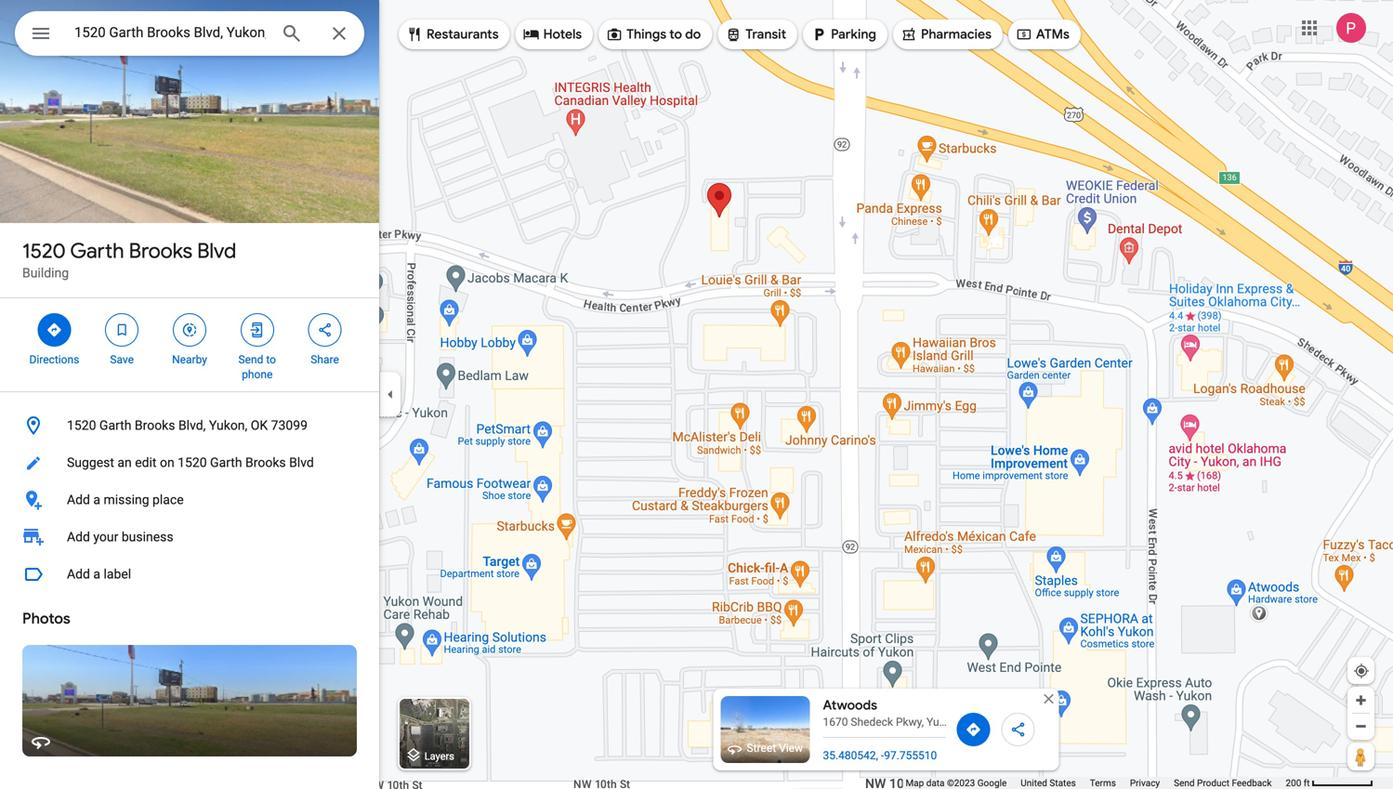 Task type: describe. For each thing, give the bounding box(es) containing it.
an
[[118, 455, 132, 470]]

send product feedback button
[[1174, 777, 1272, 789]]

add for add your business
[[67, 529, 90, 545]]

 button
[[15, 11, 67, 59]]


[[46, 320, 63, 340]]

missing
[[104, 492, 149, 508]]

map
[[906, 778, 924, 789]]

map · use arrow keys to pan the map. · get details about a place by pressing its corresponding number key. application
[[0, 0, 1393, 789]]

phone
[[242, 368, 273, 381]]

1520 for blvd,
[[67, 418, 96, 433]]

yukon, for 1520
[[209, 418, 248, 433]]

 transit
[[725, 24, 787, 45]]

2 horizontal spatial 1520
[[178, 455, 207, 470]]

google account: payton hansen  
(payton.hansen@adept.ai) image
[[1337, 13, 1367, 43]]


[[249, 320, 266, 340]]

footer inside google maps element
[[906, 777, 1286, 789]]

close image
[[1041, 691, 1057, 707]]

garth for blvd
[[70, 238, 124, 264]]

layers
[[425, 751, 454, 762]]

on
[[160, 455, 174, 470]]

show your location image
[[1354, 663, 1370, 680]]

share image
[[1011, 721, 1026, 738]]

product
[[1197, 778, 1230, 789]]

your
[[93, 529, 118, 545]]

add a missing place
[[67, 492, 184, 508]]

united states
[[1021, 778, 1076, 789]]

200 ft
[[1286, 778, 1310, 789]]


[[606, 24, 623, 45]]

brooks for blvd
[[129, 238, 192, 264]]

a for label
[[93, 567, 100, 582]]

actions for 1520 garth brooks blvd region
[[0, 298, 379, 391]]


[[725, 24, 742, 45]]

2 vertical spatial garth
[[210, 455, 242, 470]]

feedback
[[1232, 778, 1272, 789]]

atwoods dialog
[[823, 696, 1011, 771]]

do
[[685, 26, 701, 43]]

1520 garth brooks blvd main content
[[0, 0, 379, 789]]

google maps element
[[0, 0, 1393, 789]]

ok for atwoods
[[963, 716, 977, 729]]

things
[[627, 26, 667, 43]]

add your business
[[67, 529, 173, 545]]


[[30, 20, 52, 47]]

privacy button
[[1130, 777, 1160, 789]]

label
[[104, 567, 131, 582]]

save
[[110, 353, 134, 366]]


[[1016, 24, 1033, 45]]

a for missing
[[93, 492, 100, 508]]

add for add a label
[[67, 567, 90, 582]]

edit
[[135, 455, 157, 470]]

97.755510
[[884, 749, 937, 762]]

place
[[152, 492, 184, 508]]

35.480542, -97.755510
[[823, 749, 937, 762]]

terms button
[[1090, 777, 1116, 789]]


[[811, 24, 827, 45]]

pkwy,
[[896, 716, 924, 729]]

garth for blvd,
[[99, 418, 131, 433]]

map data ©2023 google
[[906, 778, 1007, 789]]

1520 garth brooks blvd building
[[22, 238, 236, 281]]

states
[[1050, 778, 1076, 789]]


[[523, 24, 540, 45]]

 things to do
[[606, 24, 701, 45]]

73099 for 1520
[[271, 418, 308, 433]]

send product feedback
[[1174, 778, 1272, 789]]

nearby
[[172, 353, 207, 366]]

privacy
[[1130, 778, 1160, 789]]


[[901, 24, 917, 45]]

parking
[[831, 26, 877, 43]]

street view button
[[721, 696, 810, 763]]

1520 garth brooks blvd, yukon, ok 73099
[[67, 418, 308, 433]]

photos
[[22, 609, 70, 628]]

none field inside 1520 garth brooks blvd, yukon, ok 73099 field
[[74, 21, 266, 44]]

pharmacies
[[921, 26, 992, 43]]

zoom out image
[[1354, 720, 1368, 733]]

-
[[881, 749, 884, 762]]

send for send product feedback
[[1174, 778, 1195, 789]]

atwoods 1670 shedeck pkwy, yukon, ok 73099
[[823, 697, 1011, 729]]

show street view coverage image
[[1348, 743, 1375, 771]]

blvd,
[[178, 418, 206, 433]]

ft
[[1304, 778, 1310, 789]]



Task type: locate. For each thing, give the bounding box(es) containing it.
0 vertical spatial a
[[93, 492, 100, 508]]

blvd inside suggest an edit on 1520 garth brooks blvd button
[[289, 455, 314, 470]]

0 horizontal spatial send
[[238, 353, 263, 366]]

1 horizontal spatial blvd
[[289, 455, 314, 470]]

blvd
[[197, 238, 236, 264], [289, 455, 314, 470]]

0 vertical spatial garth
[[70, 238, 124, 264]]

brooks left "blvd,"
[[135, 418, 175, 433]]

brooks up 
[[129, 238, 192, 264]]

0 horizontal spatial 1520
[[22, 238, 66, 264]]

1 horizontal spatial yukon,
[[927, 716, 960, 729]]

0 vertical spatial ok
[[251, 418, 268, 433]]

0 vertical spatial add
[[67, 492, 90, 508]]


[[317, 320, 333, 340]]

 restaurants
[[406, 24, 499, 45]]

©2023
[[947, 778, 975, 789]]

share
[[311, 353, 339, 366]]

send
[[238, 353, 263, 366], [1174, 778, 1195, 789]]

street view
[[747, 742, 803, 755]]

footer
[[906, 777, 1286, 789]]

73099 for atwoods
[[980, 716, 1011, 729]]

shedeck
[[851, 716, 893, 729]]

google
[[978, 778, 1007, 789]]

1 vertical spatial 73099
[[980, 716, 1011, 729]]

send to phone
[[238, 353, 276, 381]]

2 a from the top
[[93, 567, 100, 582]]

add your business link
[[0, 519, 379, 556]]

ok inside atwoods 1670 shedeck pkwy, yukon, ok 73099
[[963, 716, 977, 729]]

garth inside 1520 garth brooks blvd building
[[70, 238, 124, 264]]

0 horizontal spatial ok
[[251, 418, 268, 433]]

0 vertical spatial 1520
[[22, 238, 66, 264]]

0 vertical spatial blvd
[[197, 238, 236, 264]]


[[406, 24, 423, 45]]

2 add from the top
[[67, 529, 90, 545]]

1520 right on
[[178, 455, 207, 470]]

0 horizontal spatial 73099
[[271, 418, 308, 433]]

ok left share icon
[[963, 716, 977, 729]]

200
[[1286, 778, 1302, 789]]


[[181, 320, 198, 340]]

brooks inside suggest an edit on 1520 garth brooks blvd button
[[245, 455, 286, 470]]

street
[[747, 742, 776, 755]]

0 horizontal spatial to
[[266, 353, 276, 366]]

atms
[[1036, 26, 1070, 43]]

 atms
[[1016, 24, 1070, 45]]

add a label
[[67, 567, 131, 582]]

send for send to phone
[[238, 353, 263, 366]]

a
[[93, 492, 100, 508], [93, 567, 100, 582]]

1 horizontal spatial to
[[670, 26, 682, 43]]

view
[[779, 742, 803, 755]]

1 a from the top
[[93, 492, 100, 508]]

business
[[122, 529, 173, 545]]

1670
[[823, 716, 848, 729]]

brooks inside 1520 garth brooks blvd, yukon, ok 73099 button
[[135, 418, 175, 433]]

1 horizontal spatial 73099
[[980, 716, 1011, 729]]

0 horizontal spatial blvd
[[197, 238, 236, 264]]

ok
[[251, 418, 268, 433], [963, 716, 977, 729]]

suggest an edit on 1520 garth brooks blvd
[[67, 455, 314, 470]]

1 horizontal spatial ok
[[963, 716, 977, 729]]

add
[[67, 492, 90, 508], [67, 529, 90, 545], [67, 567, 90, 582]]

atwoods element
[[713, 689, 1059, 771]]

add for add a missing place
[[67, 492, 90, 508]]

35.480542,
[[823, 749, 878, 762]]

united
[[1021, 778, 1048, 789]]

1 vertical spatial 1520
[[67, 418, 96, 433]]

garth up the 
[[70, 238, 124, 264]]

to inside  things to do
[[670, 26, 682, 43]]

73099 down "phone"
[[271, 418, 308, 433]]

0 vertical spatial brooks
[[129, 238, 192, 264]]

add left your
[[67, 529, 90, 545]]

1520 up building
[[22, 238, 66, 264]]

to left do
[[670, 26, 682, 43]]

garth
[[70, 238, 124, 264], [99, 418, 131, 433], [210, 455, 242, 470]]

73099 up google on the right of page
[[980, 716, 1011, 729]]

1 horizontal spatial 1520
[[67, 418, 96, 433]]

to up "phone"
[[266, 353, 276, 366]]

yukon, inside atwoods 1670 shedeck pkwy, yukon, ok 73099
[[927, 716, 960, 729]]

1 vertical spatial garth
[[99, 418, 131, 433]]

yukon, for atwoods
[[927, 716, 960, 729]]

brooks down 1520 garth brooks blvd, yukon, ok 73099 button
[[245, 455, 286, 470]]

2 vertical spatial 1520
[[178, 455, 207, 470]]

restaurants
[[427, 26, 499, 43]]

None field
[[74, 21, 266, 44]]

send up "phone"
[[238, 353, 263, 366]]

collapse side panel image
[[380, 384, 401, 405]]

0 vertical spatial yukon,
[[209, 418, 248, 433]]

ok down "phone"
[[251, 418, 268, 433]]

a left label
[[93, 567, 100, 582]]

send inside send to phone
[[238, 353, 263, 366]]

ok inside button
[[251, 418, 268, 433]]

transit
[[746, 26, 787, 43]]

1 add from the top
[[67, 492, 90, 508]]

 parking
[[811, 24, 877, 45]]

atwoods
[[823, 697, 877, 714]]

1520 garth brooks blvd, yukon, ok 73099 button
[[0, 407, 379, 444]]

directions image
[[966, 721, 981, 738]]

to
[[670, 26, 682, 43], [266, 353, 276, 366]]

brooks inside 1520 garth brooks blvd building
[[129, 238, 192, 264]]

1520 Garth Brooks Blvd, Yukon, OK 73099 field
[[15, 11, 364, 56]]

1 vertical spatial ok
[[963, 716, 977, 729]]

hotels
[[544, 26, 582, 43]]

suggest an edit on 1520 garth brooks blvd button
[[0, 444, 379, 482]]

send left product at bottom
[[1174, 778, 1195, 789]]

add a label button
[[0, 556, 379, 593]]


[[114, 320, 130, 340]]

directions
[[29, 353, 79, 366]]

2 vertical spatial brooks
[[245, 455, 286, 470]]

suggest
[[67, 455, 114, 470]]

united states button
[[1021, 777, 1076, 789]]

1 vertical spatial yukon,
[[927, 716, 960, 729]]

1 vertical spatial a
[[93, 567, 100, 582]]

add left label
[[67, 567, 90, 582]]

zoom in image
[[1354, 693, 1368, 707]]

1520 for blvd
[[22, 238, 66, 264]]

73099 inside atwoods 1670 shedeck pkwy, yukon, ok 73099
[[980, 716, 1011, 729]]

1 vertical spatial add
[[67, 529, 90, 545]]

ok for 1520
[[251, 418, 268, 433]]

73099
[[271, 418, 308, 433], [980, 716, 1011, 729]]

0 vertical spatial to
[[670, 26, 682, 43]]

send inside button
[[1174, 778, 1195, 789]]

a left the missing
[[93, 492, 100, 508]]

terms
[[1090, 778, 1116, 789]]

0 vertical spatial 73099
[[271, 418, 308, 433]]

footer containing map data ©2023 google
[[906, 777, 1286, 789]]

1520
[[22, 238, 66, 264], [67, 418, 96, 433], [178, 455, 207, 470]]

yukon, right "blvd,"
[[209, 418, 248, 433]]

1 horizontal spatial send
[[1174, 778, 1195, 789]]

data
[[927, 778, 945, 789]]

add down the suggest on the left bottom of page
[[67, 492, 90, 508]]

 pharmacies
[[901, 24, 992, 45]]

brooks for blvd,
[[135, 418, 175, 433]]

add a missing place button
[[0, 482, 379, 519]]

2 vertical spatial add
[[67, 567, 90, 582]]

0 horizontal spatial yukon,
[[209, 418, 248, 433]]

1 vertical spatial brooks
[[135, 418, 175, 433]]

building
[[22, 265, 69, 281]]

 search field
[[15, 11, 364, 59]]

 hotels
[[523, 24, 582, 45]]

1520 inside 1520 garth brooks blvd building
[[22, 238, 66, 264]]

blvd inside 1520 garth brooks blvd building
[[197, 238, 236, 264]]

73099 inside 1520 garth brooks blvd, yukon, ok 73099 button
[[271, 418, 308, 433]]

to inside send to phone
[[266, 353, 276, 366]]

0 vertical spatial send
[[238, 353, 263, 366]]

200 ft button
[[1286, 778, 1374, 789]]

garth up an at the left of the page
[[99, 418, 131, 433]]

35.480542, -97.755510 button
[[823, 748, 937, 763]]

1 vertical spatial send
[[1174, 778, 1195, 789]]

garth down 1520 garth brooks blvd, yukon, ok 73099 button
[[210, 455, 242, 470]]

yukon, inside button
[[209, 418, 248, 433]]

yukon, left directions image
[[927, 716, 960, 729]]

3 add from the top
[[67, 567, 90, 582]]

yukon,
[[209, 418, 248, 433], [927, 716, 960, 729]]

1 vertical spatial to
[[266, 353, 276, 366]]

1 vertical spatial blvd
[[289, 455, 314, 470]]

1520 up the suggest on the left bottom of page
[[67, 418, 96, 433]]



Task type: vqa. For each thing, say whether or not it's contained in the screenshot.
layers
yes



